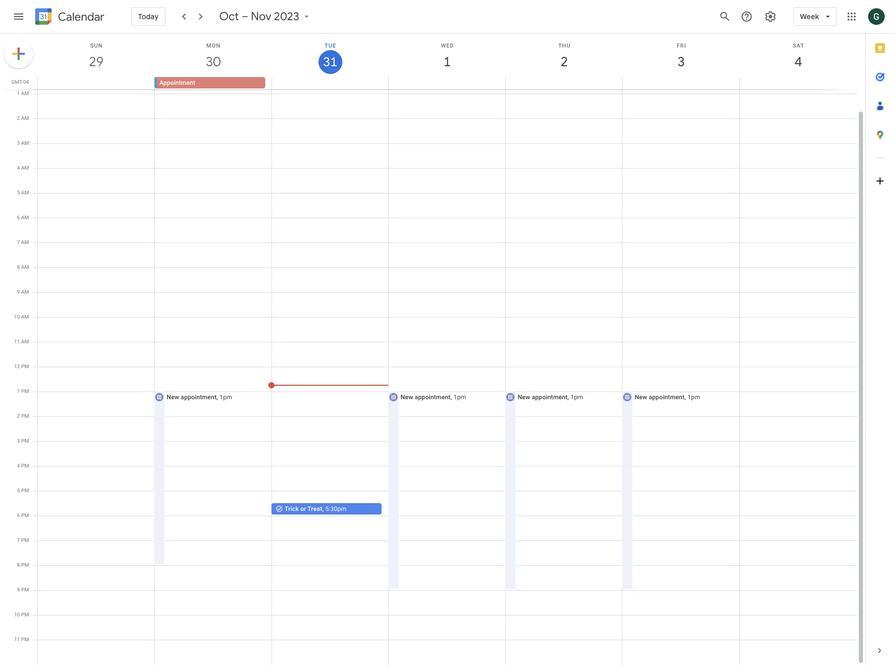 Task type: locate. For each thing, give the bounding box(es) containing it.
2 7 from the top
[[17, 537, 20, 543]]

am up "9 am"
[[21, 264, 29, 270]]

2 up 3 am
[[17, 115, 20, 121]]

7
[[17, 239, 20, 245], [17, 537, 20, 543]]

gmt-
[[11, 79, 23, 85]]

appointment row
[[33, 77, 865, 89]]

4 pm from the top
[[21, 438, 29, 444]]

4 1pm from the left
[[688, 394, 700, 401]]

grid
[[0, 34, 865, 665]]

29
[[88, 53, 103, 70]]

0 vertical spatial 11
[[14, 339, 20, 344]]

pm down 8 pm
[[21, 587, 29, 593]]

1 vertical spatial 1
[[17, 91, 20, 96]]

am for 1 am
[[21, 91, 29, 96]]

1 1pm from the left
[[220, 394, 232, 401]]

2 1pm from the left
[[454, 394, 466, 401]]

2 down thu
[[560, 53, 567, 70]]

1 for 1 pm
[[17, 388, 20, 394]]

nov
[[251, 9, 271, 24]]

7 down the 6 am
[[17, 239, 20, 245]]

am down 3 am
[[21, 165, 29, 171]]

calendar heading
[[56, 10, 104, 24]]

3 down 2 am
[[17, 140, 20, 146]]

2 8 from the top
[[17, 562, 20, 568]]

1 vertical spatial 5
[[17, 488, 20, 493]]

1 vertical spatial 8
[[17, 562, 20, 568]]

30
[[205, 53, 220, 70]]

2 am from the top
[[21, 115, 29, 121]]

4 pm
[[17, 463, 29, 469]]

3 down the "2 pm"
[[17, 438, 20, 444]]

30 link
[[201, 50, 225, 74]]

am for 4 am
[[21, 165, 29, 171]]

6 am from the top
[[21, 215, 29, 220]]

treat
[[308, 505, 322, 513]]

4 inside sat 4
[[794, 53, 801, 70]]

am for 9 am
[[21, 289, 29, 295]]

3 for 3 am
[[17, 140, 20, 146]]

4
[[794, 53, 801, 70], [17, 165, 20, 171], [17, 463, 20, 469]]

week
[[800, 12, 819, 21]]

,
[[217, 394, 218, 401], [451, 394, 452, 401], [568, 394, 569, 401], [685, 394, 686, 401], [322, 505, 324, 513]]

am down '04' on the top left of the page
[[21, 91, 29, 96]]

11 am
[[14, 339, 29, 344]]

7 up 8 pm
[[17, 537, 20, 543]]

sun 29
[[88, 42, 103, 70]]

11 down 10 pm
[[14, 637, 20, 642]]

1 pm
[[17, 388, 29, 394]]

0 vertical spatial 6
[[17, 215, 20, 220]]

8 up "9 am"
[[17, 264, 20, 270]]

10 for 10 am
[[14, 314, 20, 320]]

pm down 7 pm
[[21, 562, 29, 568]]

12
[[14, 364, 20, 369]]

1 5 from the top
[[17, 190, 20, 195]]

6 down 5 pm
[[17, 513, 20, 518]]

1 vertical spatial 10
[[14, 612, 20, 618]]

1 9 from the top
[[17, 289, 20, 295]]

8
[[17, 264, 20, 270], [17, 562, 20, 568]]

0 vertical spatial 2
[[560, 53, 567, 70]]

1 11 from the top
[[14, 339, 20, 344]]

4 appointment from the left
[[649, 394, 685, 401]]

2 vertical spatial 4
[[17, 463, 20, 469]]

8 for 8 pm
[[17, 562, 20, 568]]

3 pm from the top
[[21, 413, 29, 419]]

0 vertical spatial 3
[[677, 53, 684, 70]]

calendar element
[[33, 6, 104, 29]]

4 am
[[17, 165, 29, 171]]

pm up the "2 pm"
[[21, 388, 29, 394]]

3 down fri
[[677, 53, 684, 70]]

5 pm from the top
[[21, 463, 29, 469]]

am up the 6 am
[[21, 190, 29, 195]]

sat
[[793, 42, 804, 49]]

2 6 from the top
[[17, 513, 20, 518]]

3 for 3 pm
[[17, 438, 20, 444]]

0 vertical spatial 4
[[794, 53, 801, 70]]

9
[[17, 289, 20, 295], [17, 587, 20, 593]]

10 up the 11 am
[[14, 314, 20, 320]]

2 vertical spatial 2
[[17, 413, 20, 419]]

pm down 5 pm
[[21, 513, 29, 518]]

4 down "sat"
[[794, 53, 801, 70]]

9 am
[[17, 289, 29, 295]]

am for 6 am
[[21, 215, 29, 220]]

8 down 7 pm
[[17, 562, 20, 568]]

1 6 from the top
[[17, 215, 20, 220]]

–
[[241, 9, 248, 24]]

1 down 12
[[17, 388, 20, 394]]

4 down 3 am
[[17, 165, 20, 171]]

am down the 6 am
[[21, 239, 29, 245]]

7 am
[[17, 239, 29, 245]]

appointment
[[159, 79, 195, 86]]

pm for 10 pm
[[21, 612, 29, 618]]

4 am from the top
[[21, 165, 29, 171]]

5 up the 6 am
[[17, 190, 20, 195]]

cell
[[38, 69, 155, 665], [154, 69, 272, 665], [268, 69, 389, 665], [388, 69, 506, 665], [505, 69, 623, 665], [622, 69, 740, 665], [740, 69, 857, 665], [38, 77, 155, 89], [272, 77, 389, 89], [389, 77, 506, 89], [506, 77, 623, 89], [623, 77, 740, 89], [740, 77, 856, 89]]

10
[[14, 314, 20, 320], [14, 612, 20, 618]]

pm right 12
[[21, 364, 29, 369]]

11 pm from the top
[[21, 612, 29, 618]]

pm down the "2 pm"
[[21, 438, 29, 444]]

31
[[323, 54, 337, 70]]

9 up 10 am
[[17, 289, 20, 295]]

1 new from the left
[[167, 394, 179, 401]]

31 link
[[318, 50, 342, 74]]

10 am from the top
[[21, 314, 29, 320]]

5
[[17, 190, 20, 195], [17, 488, 20, 493]]

1 am
[[17, 91, 29, 96]]

3 link
[[670, 50, 693, 74]]

8 am
[[17, 264, 29, 270]]

pm down 1 pm
[[21, 413, 29, 419]]

2 pm from the top
[[21, 388, 29, 394]]

3
[[677, 53, 684, 70], [17, 140, 20, 146], [17, 438, 20, 444]]

am up '7 am'
[[21, 215, 29, 220]]

sun
[[90, 42, 103, 49]]

row
[[33, 69, 857, 665]]

am up 12 pm
[[21, 339, 29, 344]]

today button
[[131, 4, 165, 29]]

9 up 10 pm
[[17, 587, 20, 593]]

2 link
[[552, 50, 576, 74]]

1 inside wed 1
[[443, 53, 450, 70]]

appointment button
[[157, 77, 266, 88]]

0 vertical spatial 10
[[14, 314, 20, 320]]

1 10 from the top
[[14, 314, 20, 320]]

sat 4
[[793, 42, 804, 70]]

1
[[443, 53, 450, 70], [17, 91, 20, 96], [17, 388, 20, 394]]

new
[[167, 394, 179, 401], [401, 394, 413, 401], [518, 394, 530, 401], [635, 394, 647, 401]]

6 pm from the top
[[21, 488, 29, 493]]

0 vertical spatial 8
[[17, 264, 20, 270]]

9 pm from the top
[[21, 562, 29, 568]]

1 am from the top
[[21, 91, 29, 96]]

fri
[[677, 42, 686, 49]]

9 pm
[[17, 587, 29, 593]]

4 link
[[787, 50, 810, 74]]

am for 11 am
[[21, 339, 29, 344]]

11 am from the top
[[21, 339, 29, 344]]

2 inside thu 2
[[560, 53, 567, 70]]

8 for 8 am
[[17, 264, 20, 270]]

oct – nov 2023 button
[[215, 9, 316, 24]]

4 down 3 pm
[[17, 463, 20, 469]]

6 up '7 am'
[[17, 215, 20, 220]]

7 for 7 pm
[[17, 537, 20, 543]]

am down "9 am"
[[21, 314, 29, 320]]

pm for 12 pm
[[21, 364, 29, 369]]

10 up 11 pm
[[14, 612, 20, 618]]

am for 3 am
[[21, 140, 29, 146]]

9 am from the top
[[21, 289, 29, 295]]

pm down 9 pm
[[21, 612, 29, 618]]

pm up 6 pm at left
[[21, 488, 29, 493]]

2 10 from the top
[[14, 612, 20, 618]]

1 vertical spatial 9
[[17, 587, 20, 593]]

7 pm from the top
[[21, 513, 29, 518]]

pm
[[21, 364, 29, 369], [21, 388, 29, 394], [21, 413, 29, 419], [21, 438, 29, 444], [21, 463, 29, 469], [21, 488, 29, 493], [21, 513, 29, 518], [21, 537, 29, 543], [21, 562, 29, 568], [21, 587, 29, 593], [21, 612, 29, 618], [21, 637, 29, 642]]

2 vertical spatial 3
[[17, 438, 20, 444]]

6 pm
[[17, 513, 29, 518]]

1pm
[[220, 394, 232, 401], [454, 394, 466, 401], [571, 394, 583, 401], [688, 394, 700, 401]]

1 down gmt-
[[17, 91, 20, 96]]

2 vertical spatial 1
[[17, 388, 20, 394]]

5 am from the top
[[21, 190, 29, 195]]

5 up 6 pm at left
[[17, 488, 20, 493]]

am down 8 am
[[21, 289, 29, 295]]

10 for 10 pm
[[14, 612, 20, 618]]

1 down the wed
[[443, 53, 450, 70]]

6 for 6 am
[[17, 215, 20, 220]]

0 vertical spatial 1
[[443, 53, 450, 70]]

row containing new appointment
[[33, 69, 857, 665]]

7 am from the top
[[21, 239, 29, 245]]

4 new from the left
[[635, 394, 647, 401]]

am
[[21, 91, 29, 96], [21, 115, 29, 121], [21, 140, 29, 146], [21, 165, 29, 171], [21, 190, 29, 195], [21, 215, 29, 220], [21, 239, 29, 245], [21, 264, 29, 270], [21, 289, 29, 295], [21, 314, 29, 320], [21, 339, 29, 344]]

0 vertical spatial 9
[[17, 289, 20, 295]]

10 pm from the top
[[21, 587, 29, 593]]

1 pm from the top
[[21, 364, 29, 369]]

1 appointment from the left
[[181, 394, 217, 401]]

1 vertical spatial 2
[[17, 115, 20, 121]]

today
[[138, 12, 159, 21]]

am up 3 am
[[21, 115, 29, 121]]

pm down 10 pm
[[21, 637, 29, 642]]

6 am
[[17, 215, 29, 220]]

12 pm from the top
[[21, 637, 29, 642]]

appointment
[[181, 394, 217, 401], [415, 394, 451, 401], [532, 394, 568, 401], [649, 394, 685, 401]]

1 7 from the top
[[17, 239, 20, 245]]

1 vertical spatial 3
[[17, 140, 20, 146]]

3 am
[[17, 140, 29, 146]]

8 am from the top
[[21, 264, 29, 270]]

2023
[[274, 9, 299, 24]]

1 vertical spatial 7
[[17, 537, 20, 543]]

tab list
[[866, 34, 894, 636]]

5 am
[[17, 190, 29, 195]]

2 down 1 pm
[[17, 413, 20, 419]]

new appointment , 1pm
[[167, 394, 232, 401], [401, 394, 466, 401], [518, 394, 583, 401], [635, 394, 700, 401]]

1 vertical spatial 6
[[17, 513, 20, 518]]

6
[[17, 215, 20, 220], [17, 513, 20, 518]]

11 up 12
[[14, 339, 20, 344]]

2 9 from the top
[[17, 587, 20, 593]]

pm up 8 pm
[[21, 537, 29, 543]]

9 for 9 pm
[[17, 587, 20, 593]]

3 am from the top
[[21, 140, 29, 146]]

2
[[560, 53, 567, 70], [17, 115, 20, 121], [17, 413, 20, 419]]

1 8 from the top
[[17, 264, 20, 270]]

11
[[14, 339, 20, 344], [14, 637, 20, 642]]

2 5 from the top
[[17, 488, 20, 493]]

1 new appointment , 1pm from the left
[[167, 394, 232, 401]]

8 pm from the top
[[21, 537, 29, 543]]

0 vertical spatial 5
[[17, 190, 20, 195]]

9 for 9 am
[[17, 289, 20, 295]]

1 vertical spatial 11
[[14, 637, 20, 642]]

2 pm
[[17, 413, 29, 419]]

or
[[300, 505, 306, 513]]

0 vertical spatial 7
[[17, 239, 20, 245]]

am down 2 am
[[21, 140, 29, 146]]

pm down 3 pm
[[21, 463, 29, 469]]

2 11 from the top
[[14, 637, 20, 642]]

1 vertical spatial 4
[[17, 165, 20, 171]]



Task type: vqa. For each thing, say whether or not it's contained in the screenshot.
first 7 from the bottom of the grid containing 29
yes



Task type: describe. For each thing, give the bounding box(es) containing it.
12 pm
[[14, 364, 29, 369]]

pm for 1 pm
[[21, 388, 29, 394]]

pm for 4 pm
[[21, 463, 29, 469]]

pm for 7 pm
[[21, 537, 29, 543]]

2 new appointment , 1pm from the left
[[401, 394, 466, 401]]

3 appointment from the left
[[532, 394, 568, 401]]

2 new from the left
[[401, 394, 413, 401]]

3 pm
[[17, 438, 29, 444]]

7 pm
[[17, 537, 29, 543]]

mon 30
[[205, 42, 221, 70]]

, inside cell
[[322, 505, 324, 513]]

am for 10 am
[[21, 314, 29, 320]]

10 am
[[14, 314, 29, 320]]

2 appointment from the left
[[415, 394, 451, 401]]

2 for 2 pm
[[17, 413, 20, 419]]

trick or treat , 5:30pm
[[285, 505, 347, 513]]

3 inside fri 3
[[677, 53, 684, 70]]

am for 5 am
[[21, 190, 29, 195]]

11 for 11 pm
[[14, 637, 20, 642]]

3 1pm from the left
[[571, 394, 583, 401]]

5 for 5 pm
[[17, 488, 20, 493]]

4 for 4 pm
[[17, 463, 20, 469]]

6 for 6 pm
[[17, 513, 20, 518]]

7 for 7 am
[[17, 239, 20, 245]]

fri 3
[[677, 42, 686, 70]]

wed 1
[[441, 42, 454, 70]]

gmt-04
[[11, 79, 29, 85]]

8 pm
[[17, 562, 29, 568]]

pm for 3 pm
[[21, 438, 29, 444]]

mon
[[206, 42, 221, 49]]

pm for 9 pm
[[21, 587, 29, 593]]

am for 7 am
[[21, 239, 29, 245]]

pm for 2 pm
[[21, 413, 29, 419]]

3 new from the left
[[518, 394, 530, 401]]

pm for 11 pm
[[21, 637, 29, 642]]

2 for 2 am
[[17, 115, 20, 121]]

thu
[[558, 42, 571, 49]]

tue
[[325, 42, 336, 49]]

11 pm
[[14, 637, 29, 642]]

1 for 1 am
[[17, 91, 20, 96]]

29 link
[[84, 50, 108, 74]]

wed
[[441, 42, 454, 49]]

3 new appointment , 1pm from the left
[[518, 394, 583, 401]]

week button
[[793, 4, 837, 29]]

10 pm
[[14, 612, 29, 618]]

11 for 11 am
[[14, 339, 20, 344]]

grid containing 29
[[0, 34, 865, 665]]

am for 2 am
[[21, 115, 29, 121]]

oct – nov 2023
[[219, 9, 299, 24]]

pm for 6 pm
[[21, 513, 29, 518]]

4 new appointment , 1pm from the left
[[635, 394, 700, 401]]

thu 2
[[558, 42, 571, 70]]

1 link
[[435, 50, 459, 74]]

pm for 5 pm
[[21, 488, 29, 493]]

calendar
[[58, 10, 104, 24]]

5 for 5 am
[[17, 190, 20, 195]]

04
[[23, 79, 29, 85]]

main drawer image
[[12, 10, 25, 23]]

oct
[[219, 9, 239, 24]]

cell containing trick or treat
[[268, 69, 389, 665]]

4 for 4 am
[[17, 165, 20, 171]]

5:30pm
[[325, 505, 347, 513]]

settings menu image
[[764, 10, 777, 23]]

pm for 8 pm
[[21, 562, 29, 568]]

am for 8 am
[[21, 264, 29, 270]]

trick
[[285, 505, 299, 513]]

5 pm
[[17, 488, 29, 493]]

2 am
[[17, 115, 29, 121]]

tue 31
[[323, 42, 337, 70]]



